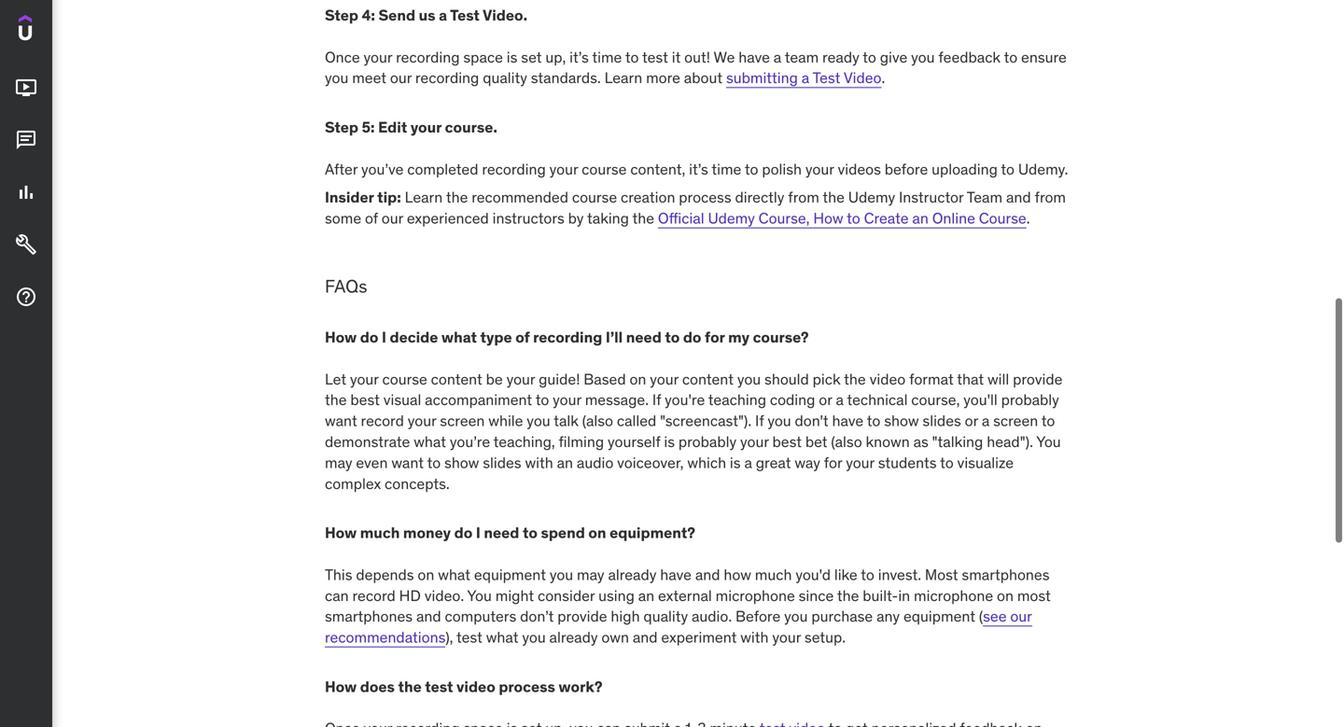 Task type: locate. For each thing, give the bounding box(es) containing it.
the down the creation
[[633, 209, 655, 228]]

0 horizontal spatial test
[[425, 677, 453, 696]]

video.
[[424, 586, 464, 605]]

for left my
[[705, 328, 725, 347]]

0 vertical spatial if
[[652, 390, 661, 410]]

most
[[1017, 586, 1051, 605]]

for right way
[[824, 453, 842, 472]]

need
[[626, 328, 662, 347], [484, 523, 519, 543]]

0 vertical spatial udemy
[[848, 188, 895, 207]]

an down instructor
[[913, 209, 929, 228]]

online
[[932, 209, 975, 228]]

you up teaching,
[[527, 411, 550, 430]]

any
[[877, 607, 900, 626]]

how
[[813, 209, 844, 228], [325, 328, 357, 347], [325, 523, 357, 543], [325, 677, 357, 696]]

content up you're
[[682, 370, 734, 389]]

videos
[[838, 159, 881, 179]]

may up consider
[[577, 565, 605, 584]]

much up depends
[[360, 523, 400, 543]]

you've
[[361, 159, 404, 179]]

how up let
[[325, 328, 357, 347]]

to inside this depends on what equipment you may already have and how much you'd like to invest. most smartphones can record hd video. you might consider using an external microphone since the built-in microphone on most smartphones and computers don't provide high quality audio. before you purchase any equipment (
[[861, 565, 875, 584]]

from down udemy.
[[1035, 188, 1066, 207]]

you up teaching
[[737, 370, 761, 389]]

recording down space
[[415, 68, 479, 88]]

may inside let your course content be your guide! based on your content you should pick the video format that will provide the best visual accompaniment to your message. if you're teaching coding or a technical course, you'll probably want record your screen while you talk (also called "screencast"). if you don't have to show slides or a screen to demonstrate what you're teaching, filming yourself is probably your best bet (also known as "talking head"). you may even want to show slides with an audio voiceover, which is a great way for your students to visualize complex concepts.
[[325, 453, 352, 472]]

1 horizontal spatial need
[[626, 328, 662, 347]]

0 horizontal spatial may
[[325, 453, 352, 472]]

bet
[[806, 432, 828, 451]]

1 horizontal spatial process
[[679, 188, 732, 207]]

is inside once your recording space is set up, it's time to test it out! we have a team ready to give you feedback to ensure you meet our recording quality standards. learn more about
[[507, 47, 518, 67]]

0 horizontal spatial time
[[592, 47, 622, 67]]

even
[[356, 453, 388, 472]]

2 microphone from the left
[[914, 586, 993, 605]]

you up computers
[[467, 586, 492, 605]]

0 vertical spatial learn
[[605, 68, 643, 88]]

medium image
[[15, 129, 37, 151], [15, 181, 37, 204], [15, 234, 37, 256]]

1 horizontal spatial best
[[773, 432, 802, 451]]

0 horizontal spatial udemy
[[708, 209, 755, 228]]

our inside see our recommendations
[[1010, 607, 1032, 626]]

video inside let your course content be your guide! based on your content you should pick the video format that will provide the best visual accompaniment to your message. if you're teaching coding or a technical course, you'll probably want record your screen while you talk (also called "screencast"). if you don't have to show slides or a screen to demonstrate what you're teaching, filming yourself is probably your best bet (also known as "talking head"). you may even want to show slides with an audio voiceover, which is a great way for your students to visualize complex concepts.
[[870, 370, 906, 389]]

learn the recommended course creation process directly from the udemy instructor team and from some of our experienced instructors by taking the
[[325, 188, 1066, 228]]

1 vertical spatial is
[[664, 432, 675, 451]]

it's up learn the recommended course creation process directly from the udemy instructor team and from some of our experienced instructors by taking the
[[689, 159, 708, 179]]

i left decide
[[382, 328, 386, 347]]

learn
[[605, 68, 643, 88], [405, 188, 443, 207]]

a down team
[[802, 68, 810, 88]]

probably down the will
[[1001, 390, 1059, 410]]

"screencast").
[[660, 411, 752, 430]]

your up you're
[[650, 370, 679, 389]]

0 vertical spatial test
[[450, 6, 480, 25]]

0 vertical spatial process
[[679, 188, 732, 207]]

2 medium image from the top
[[15, 181, 37, 204]]

2 vertical spatial our
[[1010, 607, 1032, 626]]

need left spend
[[484, 523, 519, 543]]

1 vertical spatial show
[[444, 453, 479, 472]]

on right spend
[[589, 523, 606, 543]]

a
[[439, 6, 447, 25], [774, 47, 782, 67], [802, 68, 810, 88], [836, 390, 844, 410], [982, 411, 990, 430], [744, 453, 752, 472]]

0 horizontal spatial with
[[525, 453, 553, 472]]

0 vertical spatial of
[[365, 209, 378, 228]]

how left does
[[325, 677, 357, 696]]

your down before
[[772, 628, 801, 647]]

don't
[[795, 411, 829, 430]]

0 vertical spatial record
[[361, 411, 404, 430]]

0 horizontal spatial best
[[350, 390, 380, 410]]

medium image
[[15, 77, 37, 99], [15, 286, 37, 308]]

is left set
[[507, 47, 518, 67]]

may up complex on the bottom left
[[325, 453, 352, 472]]

.
[[882, 68, 885, 88], [1027, 209, 1030, 228]]

do left decide
[[360, 328, 378, 347]]

teaching
[[708, 390, 766, 410]]

0 horizontal spatial have
[[660, 565, 692, 584]]

test down ),
[[425, 677, 453, 696]]

step for step 5: edit your course.
[[325, 118, 359, 137]]

your inside once your recording space is set up, it's time to test it out! we have a team ready to give you feedback to ensure you meet our recording quality standards. learn more about
[[364, 47, 392, 67]]

format
[[909, 370, 954, 389]]

it
[[672, 47, 681, 67]]

1 horizontal spatial is
[[664, 432, 675, 451]]

provide down consider
[[558, 607, 607, 626]]

or down pick
[[819, 390, 832, 410]]

quality inside once your recording space is set up, it's time to test it out! we have a team ready to give you feedback to ensure you meet our recording quality standards. learn more about
[[483, 68, 527, 88]]

0 vertical spatial for
[[705, 328, 725, 347]]

show down the you're
[[444, 453, 479, 472]]

0 vertical spatial medium image
[[15, 129, 37, 151]]

if left you're
[[652, 390, 661, 410]]

video up technical
[[870, 370, 906, 389]]

hd
[[399, 586, 421, 605]]

record up demonstrate
[[361, 411, 404, 430]]

content,
[[630, 159, 686, 179]]

technical
[[847, 390, 908, 410]]

1 step from the top
[[325, 6, 359, 25]]

test
[[450, 6, 480, 25], [813, 68, 841, 88]]

feedback
[[939, 47, 1001, 67]]

0 horizontal spatial an
[[557, 453, 573, 472]]

it's for content,
[[689, 159, 708, 179]]

how does the test video process work?
[[325, 677, 603, 696]]

you
[[911, 47, 935, 67], [325, 68, 349, 88], [737, 370, 761, 389], [527, 411, 550, 430], [768, 411, 791, 430], [550, 565, 573, 584], [784, 607, 808, 626], [522, 628, 546, 647]]

have inside let your course content be your guide! based on your content you should pick the video format that will provide the best visual accompaniment to your message. if you're teaching coding or a technical course, you'll probably want record your screen while you talk (also called "screencast"). if you don't have to show slides or a screen to demonstrate what you're teaching, filming yourself is probably your best bet (also known as "talking head"). you may even want to show slides with an audio voiceover, which is a great way for your students to visualize complex concepts.
[[832, 411, 864, 430]]

2 medium image from the top
[[15, 286, 37, 308]]

for
[[705, 328, 725, 347], [824, 453, 842, 472]]

once
[[325, 47, 360, 67]]

0 horizontal spatial microphone
[[716, 586, 795, 605]]

1 vertical spatial equipment
[[904, 607, 976, 626]]

1 vertical spatial provide
[[558, 607, 607, 626]]

equipment
[[474, 565, 546, 584], [904, 607, 976, 626]]

1 vertical spatial learn
[[405, 188, 443, 207]]

from up course,
[[788, 188, 820, 207]]

spend
[[541, 523, 585, 543]]

0 vertical spatial it's
[[570, 47, 589, 67]]

0 horizontal spatial or
[[819, 390, 832, 410]]

5:
[[362, 118, 375, 137]]

1 vertical spatial step
[[325, 118, 359, 137]]

1 horizontal spatial content
[[682, 370, 734, 389]]

1 vertical spatial of
[[516, 328, 530, 347]]

step left the "5:"
[[325, 118, 359, 137]]

1 vertical spatial for
[[824, 453, 842, 472]]

1 vertical spatial already
[[549, 628, 598, 647]]

best
[[350, 390, 380, 410], [773, 432, 802, 451]]

), test what you already own and experiment with your setup.
[[445, 628, 846, 647]]

1 vertical spatial it's
[[689, 159, 708, 179]]

experienced
[[407, 209, 489, 228]]

1 vertical spatial have
[[832, 411, 864, 430]]

external
[[658, 586, 712, 605]]

learn up "experienced"
[[405, 188, 443, 207]]

0 vertical spatial slides
[[923, 411, 961, 430]]

visualize
[[957, 453, 1014, 472]]

probably
[[1001, 390, 1059, 410], [679, 432, 737, 451]]

1 horizontal spatial udemy
[[848, 188, 895, 207]]

it's inside once your recording space is set up, it's time to test it out! we have a team ready to give you feedback to ensure you meet our recording quality standards. learn more about
[[570, 47, 589, 67]]

how for how do i decide what type of recording i'll need to do for my course?
[[325, 328, 357, 347]]

0 vertical spatial show
[[884, 411, 919, 430]]

0 vertical spatial want
[[325, 411, 357, 430]]

what left type
[[442, 328, 477, 347]]

1 vertical spatial if
[[755, 411, 764, 430]]

0 horizontal spatial learn
[[405, 188, 443, 207]]

best up great
[[773, 432, 802, 451]]

1 medium image from the top
[[15, 129, 37, 151]]

is up voiceover, on the bottom of the page
[[664, 432, 675, 451]]

you inside this depends on what equipment you may already have and how much you'd like to invest. most smartphones can record hd video. you might consider using an external microphone since the built-in microphone on most smartphones and computers don't provide high quality audio. before you purchase any equipment (
[[467, 586, 492, 605]]

as
[[914, 432, 929, 451]]

1 horizontal spatial want
[[391, 453, 424, 472]]

1 screen from the left
[[440, 411, 485, 430]]

1 from from the left
[[788, 188, 820, 207]]

0 horizontal spatial i
[[382, 328, 386, 347]]

2 horizontal spatial is
[[730, 453, 741, 472]]

0 vertical spatial provide
[[1013, 370, 1063, 389]]

the down like
[[837, 586, 859, 605]]

1 horizontal spatial microphone
[[914, 586, 993, 605]]

0 horizontal spatial smartphones
[[325, 607, 413, 626]]

1 vertical spatial smartphones
[[325, 607, 413, 626]]

0 vertical spatial step
[[325, 6, 359, 25]]

of inside learn the recommended course creation process directly from the udemy instructor team and from some of our experienced instructors by taking the
[[365, 209, 378, 228]]

how for how much money do i need to spend on equipment?
[[325, 523, 357, 543]]

standards.
[[531, 68, 601, 88]]

if
[[652, 390, 661, 410], [755, 411, 764, 430]]

how do i decide what type of recording i'll need to do for my course?
[[325, 328, 809, 347]]

your
[[364, 47, 392, 67], [411, 118, 442, 137], [550, 159, 578, 179], [806, 159, 834, 179], [350, 370, 379, 389], [507, 370, 535, 389], [650, 370, 679, 389], [553, 390, 581, 410], [408, 411, 436, 430], [740, 432, 769, 451], [846, 453, 875, 472], [772, 628, 801, 647]]

udemy up 'create'
[[848, 188, 895, 207]]

a left great
[[744, 453, 752, 472]]

what
[[442, 328, 477, 347], [414, 432, 446, 451], [438, 565, 471, 584], [486, 628, 519, 647]]

1 horizontal spatial it's
[[689, 159, 708, 179]]

quality down external
[[644, 607, 688, 626]]

0 horizontal spatial if
[[652, 390, 661, 410]]

slides down teaching,
[[483, 453, 522, 472]]

microphone
[[716, 586, 795, 605], [914, 586, 993, 605]]

1 horizontal spatial screen
[[993, 411, 1038, 430]]

want up concepts.
[[391, 453, 424, 472]]

video down computers
[[456, 677, 496, 696]]

step left 4:
[[325, 6, 359, 25]]

0 vertical spatial smartphones
[[962, 565, 1050, 584]]

process left work?
[[499, 677, 555, 696]]

equipment down "in"
[[904, 607, 976, 626]]

from
[[788, 188, 820, 207], [1035, 188, 1066, 207]]

be
[[486, 370, 503, 389]]

2 vertical spatial an
[[638, 586, 655, 605]]

you'd
[[796, 565, 831, 584]]

(also right bet
[[831, 432, 862, 451]]

process inside learn the recommended course creation process directly from the udemy instructor team and from some of our experienced instructors by taking the
[[679, 188, 732, 207]]

1 vertical spatial quality
[[644, 607, 688, 626]]

is right which
[[730, 453, 741, 472]]

0 vertical spatial time
[[592, 47, 622, 67]]

2 horizontal spatial do
[[683, 328, 702, 347]]

udemy
[[848, 188, 895, 207], [708, 209, 755, 228]]

0 vertical spatial best
[[350, 390, 380, 410]]

0 horizontal spatial from
[[788, 188, 820, 207]]

udemy down directly
[[708, 209, 755, 228]]

much right how
[[755, 565, 792, 584]]

learn inside once your recording space is set up, it's time to test it out! we have a team ready to give you feedback to ensure you meet our recording quality standards. learn more about
[[605, 68, 643, 88]]

probably up which
[[679, 432, 737, 451]]

the right does
[[398, 677, 422, 696]]

out!
[[684, 47, 710, 67]]

1 vertical spatial process
[[499, 677, 555, 696]]

1 content from the left
[[431, 370, 482, 389]]

1 horizontal spatial with
[[741, 628, 769, 647]]

the inside this depends on what equipment you may already have and how much you'd like to invest. most smartphones can record hd video. you might consider using an external microphone since the built-in microphone on most smartphones and computers don't provide high quality audio. before you purchase any equipment (
[[837, 586, 859, 605]]

smartphones up most
[[962, 565, 1050, 584]]

your right polish
[[806, 159, 834, 179]]

uploading
[[932, 159, 998, 179]]

1 horizontal spatial quality
[[644, 607, 688, 626]]

you're
[[450, 432, 490, 451]]

show up known
[[884, 411, 919, 430]]

1 horizontal spatial i
[[476, 523, 481, 543]]

time for test
[[592, 47, 622, 67]]

it's for up,
[[570, 47, 589, 67]]

a right the us
[[439, 6, 447, 25]]

an down filming
[[557, 453, 573, 472]]

what inside this depends on what equipment you may already have and how much you'd like to invest. most smartphones can record hd video. you might consider using an external microphone since the built-in microphone on most smartphones and computers don't provide high quality audio. before you purchase any equipment (
[[438, 565, 471, 584]]

show
[[884, 411, 919, 430], [444, 453, 479, 472]]

1 vertical spatial an
[[557, 453, 573, 472]]

smartphones up recommendations
[[325, 607, 413, 626]]

screen up the you're
[[440, 411, 485, 430]]

1 vertical spatial may
[[577, 565, 605, 584]]

course?
[[753, 328, 809, 347]]

1 horizontal spatial for
[[824, 453, 842, 472]]

pick
[[813, 370, 841, 389]]

video
[[870, 370, 906, 389], [456, 677, 496, 696]]

content up the accompaniment
[[431, 370, 482, 389]]

1 vertical spatial .
[[1027, 209, 1030, 228]]

how for how does the test video process work?
[[325, 677, 357, 696]]

. down give
[[882, 68, 885, 88]]

time up standards.
[[592, 47, 622, 67]]

1 horizontal spatial show
[[884, 411, 919, 430]]

with down teaching,
[[525, 453, 553, 472]]

process for video
[[499, 677, 555, 696]]

1 horizontal spatial provide
[[1013, 370, 1063, 389]]

process
[[679, 188, 732, 207], [499, 677, 555, 696]]

official
[[658, 209, 704, 228]]

1 horizontal spatial do
[[454, 523, 473, 543]]

test right ),
[[457, 628, 483, 647]]

record down depends
[[352, 586, 396, 605]]

on up message.
[[630, 370, 646, 389]]

0 vertical spatial video
[[870, 370, 906, 389]]

after
[[325, 159, 358, 179]]

2 vertical spatial course
[[382, 370, 427, 389]]

have up submitting
[[739, 47, 770, 67]]

i right money
[[476, 523, 481, 543]]

have up external
[[660, 565, 692, 584]]

0 vertical spatial may
[[325, 453, 352, 472]]

step
[[325, 6, 359, 25], [325, 118, 359, 137]]

what left the you're
[[414, 432, 446, 451]]

1 microphone from the left
[[716, 586, 795, 605]]

step for step 4: send us a test video.
[[325, 6, 359, 25]]

on
[[630, 370, 646, 389], [589, 523, 606, 543], [418, 565, 434, 584], [997, 586, 1014, 605]]

4:
[[362, 6, 375, 25]]

0 horizontal spatial process
[[499, 677, 555, 696]]

test right the us
[[450, 6, 480, 25]]

1 vertical spatial probably
[[679, 432, 737, 451]]

(also
[[582, 411, 613, 430], [831, 432, 862, 451]]

our down tip: on the top left of the page
[[382, 209, 403, 228]]

. down udemy.
[[1027, 209, 1030, 228]]

0 horizontal spatial provide
[[558, 607, 607, 626]]

meet
[[352, 68, 387, 88]]

record inside this depends on what equipment you may already have and how much you'd like to invest. most smartphones can record hd video. you might consider using an external microphone since the built-in microphone on most smartphones and computers don't provide high quality audio. before you purchase any equipment (
[[352, 586, 396, 605]]

0 vertical spatial have
[[739, 47, 770, 67]]

0 horizontal spatial for
[[705, 328, 725, 347]]

want up demonstrate
[[325, 411, 357, 430]]

recording up guide!
[[533, 328, 602, 347]]

2 content from the left
[[682, 370, 734, 389]]

time inside once your recording space is set up, it's time to test it out! we have a team ready to give you feedback to ensure you meet our recording quality standards. learn more about
[[592, 47, 622, 67]]

best left the visual
[[350, 390, 380, 410]]

don't
[[520, 607, 554, 626]]

quality down space
[[483, 68, 527, 88]]

0 horizontal spatial need
[[484, 523, 519, 543]]

how right course,
[[813, 209, 844, 228]]

2 screen from the left
[[993, 411, 1038, 430]]

what up video.
[[438, 565, 471, 584]]

for inside let your course content be your guide! based on your content you should pick the video format that will provide the best visual accompaniment to your message. if you're teaching coding or a technical course, you'll probably want record your screen while you talk (also called "screencast"). if you don't have to show slides or a screen to demonstrate what you're teaching, filming yourself is probably your best bet (also known as "talking head"). you may even want to show slides with an audio voiceover, which is a great way for your students to visualize complex concepts.
[[824, 453, 842, 472]]

submitting
[[726, 68, 798, 88]]

a left team
[[774, 47, 782, 67]]

0 vertical spatial medium image
[[15, 77, 37, 99]]

creation
[[621, 188, 675, 207]]

demonstrate
[[325, 432, 410, 451]]

screen
[[440, 411, 485, 430], [993, 411, 1038, 430]]

this
[[325, 565, 352, 584]]

voiceover,
[[617, 453, 684, 472]]

taking
[[587, 209, 629, 228]]

our inside learn the recommended course creation process directly from the udemy instructor team and from some of our experienced instructors by taking the
[[382, 209, 403, 228]]

our right meet
[[390, 68, 412, 88]]

2 step from the top
[[325, 118, 359, 137]]

of right type
[[516, 328, 530, 347]]

have
[[739, 47, 770, 67], [832, 411, 864, 430], [660, 565, 692, 584]]

record inside let your course content be your guide! based on your content you should pick the video format that will provide the best visual accompaniment to your message. if you're teaching coding or a technical course, you'll probably want record your screen while you talk (also called "screencast"). if you don't have to show slides or a screen to demonstrate what you're teaching, filming yourself is probably your best bet (also known as "talking head"). you may even want to show slides with an audio voiceover, which is a great way for your students to visualize complex concepts.
[[361, 411, 404, 430]]

step 4: send us a test video.
[[325, 6, 528, 25]]

test left the it
[[642, 47, 668, 67]]

you
[[1036, 432, 1061, 451], [467, 586, 492, 605]]

faqs
[[325, 275, 367, 297]]

1 horizontal spatial learn
[[605, 68, 643, 88]]

process down after you've completed recording your course content, it's time to polish your videos before uploading to udemy.
[[679, 188, 732, 207]]

have inside once your recording space is set up, it's time to test it out! we have a team ready to give you feedback to ensure you meet our recording quality standards. learn more about
[[739, 47, 770, 67]]

1 medium image from the top
[[15, 77, 37, 99]]

i
[[382, 328, 386, 347], [476, 523, 481, 543]]

a down pick
[[836, 390, 844, 410]]

your up meet
[[364, 47, 392, 67]]



Task type: vqa. For each thing, say whether or not it's contained in the screenshot.
Head
no



Task type: describe. For each thing, give the bounding box(es) containing it.
let
[[325, 370, 346, 389]]

provide inside let your course content be your guide! based on your content you should pick the video format that will provide the best visual accompaniment to your message. if you're teaching coding or a technical course, you'll probably want record your screen while you talk (also called "screencast"). if you don't have to show slides or a screen to demonstrate what you're teaching, filming yourself is probably your best bet (also known as "talking head"). you may even want to show slides with an audio voiceover, which is a great way for your students to visualize complex concepts.
[[1013, 370, 1063, 389]]

0 horizontal spatial test
[[450, 6, 480, 25]]

3 medium image from the top
[[15, 234, 37, 256]]

way
[[795, 453, 821, 472]]

does
[[360, 677, 395, 696]]

1 vertical spatial video
[[456, 677, 496, 696]]

before
[[885, 159, 928, 179]]

1 horizontal spatial smartphones
[[962, 565, 1050, 584]]

known
[[866, 432, 910, 451]]

course,
[[911, 390, 960, 410]]

about
[[684, 68, 723, 88]]

the right pick
[[844, 370, 866, 389]]

udemy.
[[1018, 159, 1068, 179]]

your right edit
[[411, 118, 442, 137]]

setup.
[[805, 628, 846, 647]]

a inside once your recording space is set up, it's time to test it out! we have a team ready to give you feedback to ensure you meet our recording quality standards. learn more about
[[774, 47, 782, 67]]

how much money do i need to spend on equipment?
[[325, 523, 695, 543]]

should
[[765, 370, 809, 389]]

0 horizontal spatial already
[[549, 628, 598, 647]]

1 vertical spatial i
[[476, 523, 481, 543]]

your up talk
[[553, 390, 581, 410]]

yourself
[[608, 432, 661, 451]]

based
[[584, 370, 626, 389]]

have inside this depends on what equipment you may already have and how much you'd like to invest. most smartphones can record hd video. you might consider using an external microphone since the built-in microphone on most smartphones and computers don't provide high quality audio. before you purchase any equipment (
[[660, 565, 692, 584]]

your down the visual
[[408, 411, 436, 430]]

message.
[[585, 390, 649, 410]]

what down computers
[[486, 628, 519, 647]]

video
[[844, 68, 882, 88]]

instructor
[[899, 188, 964, 207]]

already inside this depends on what equipment you may already have and how much you'd like to invest. most smartphones can record hd video. you might consider using an external microphone since the built-in microphone on most smartphones and computers don't provide high quality audio. before you purchase any equipment (
[[608, 565, 657, 584]]

1 horizontal spatial of
[[516, 328, 530, 347]]

edit
[[378, 118, 407, 137]]

submitting a test video .
[[726, 68, 885, 88]]

insider tip:
[[325, 188, 401, 207]]

your up by
[[550, 159, 578, 179]]

coding
[[770, 390, 815, 410]]

might
[[496, 586, 534, 605]]

concepts.
[[385, 474, 450, 493]]

more
[[646, 68, 681, 88]]

with inside let your course content be your guide! based on your content you should pick the video format that will provide the best visual accompaniment to your message. if you're teaching coding or a technical course, you'll probably want record your screen while you talk (also called "screencast"). if you don't have to show slides or a screen to demonstrate what you're teaching, filming yourself is probably your best bet (also known as "talking head"). you may even want to show slides with an audio voiceover, which is a great way for your students to visualize complex concepts.
[[525, 453, 553, 472]]

which
[[687, 453, 726, 472]]

0 vertical spatial or
[[819, 390, 832, 410]]

recording down the us
[[396, 47, 460, 67]]

on up hd
[[418, 565, 434, 584]]

0 vertical spatial i
[[382, 328, 386, 347]]

ensure
[[1021, 47, 1067, 67]]

own
[[602, 628, 629, 647]]

and inside learn the recommended course creation process directly from the udemy instructor team and from some of our experienced instructors by taking the
[[1006, 188, 1031, 207]]

much inside this depends on what equipment you may already have and how much you'd like to invest. most smartphones can record hd video. you might consider using an external microphone since the built-in microphone on most smartphones and computers don't provide high quality audio. before you purchase any equipment (
[[755, 565, 792, 584]]

you right give
[[911, 47, 935, 67]]

experiment
[[661, 628, 737, 647]]

the up official udemy course, how to create an online course link
[[823, 188, 845, 207]]

computers
[[445, 607, 517, 626]]

submitting a test video link
[[726, 68, 882, 88]]

(
[[979, 607, 983, 626]]

1 vertical spatial or
[[965, 411, 978, 430]]

1 horizontal spatial slides
[[923, 411, 961, 430]]

you'll
[[964, 390, 998, 410]]

on inside let your course content be your guide! based on your content you should pick the video format that will provide the best visual accompaniment to your message. if you're teaching coding or a technical course, you'll probably want record your screen while you talk (also called "screencast"). if you don't have to show slides or a screen to demonstrate what you're teaching, filming yourself is probably your best bet (also known as "talking head"). you may even want to show slides with an audio voiceover, which is a great way for your students to visualize complex concepts.
[[630, 370, 646, 389]]

some
[[325, 209, 361, 228]]

your down known
[[846, 453, 875, 472]]

the down let
[[325, 390, 347, 410]]

instructors
[[493, 209, 565, 228]]

1 horizontal spatial equipment
[[904, 607, 976, 626]]

1 vertical spatial udemy
[[708, 209, 755, 228]]

ready
[[823, 47, 860, 67]]

course inside let your course content be your guide! based on your content you should pick the video format that will provide the best visual accompaniment to your message. if you're teaching coding or a technical course, you'll probably want record your screen while you talk (also called "screencast"). if you don't have to show slides or a screen to demonstrate what you're teaching, filming yourself is probably your best bet (also known as "talking head"). you may even want to show slides with an audio voiceover, which is a great way for your students to visualize complex concepts.
[[382, 370, 427, 389]]

0 horizontal spatial show
[[444, 453, 479, 472]]

equipment?
[[610, 523, 695, 543]]

you down coding
[[768, 411, 791, 430]]

0 vertical spatial much
[[360, 523, 400, 543]]

what inside let your course content be your guide! based on your content you should pick the video format that will provide the best visual accompaniment to your message. if you're teaching coding or a technical course, you'll probably want record your screen while you talk (also called "screencast"). if you don't have to show slides or a screen to demonstrate what you're teaching, filming yourself is probably your best bet (also known as "talking head"). you may even want to show slides with an audio voiceover, which is a great way for your students to visualize complex concepts.
[[414, 432, 446, 451]]

0 horizontal spatial probably
[[679, 432, 737, 451]]

polish
[[762, 159, 802, 179]]

learn inside learn the recommended course creation process directly from the udemy instructor team and from some of our experienced instructors by taking the
[[405, 188, 443, 207]]

invest.
[[878, 565, 922, 584]]

may inside this depends on what equipment you may already have and how much you'd like to invest. most smartphones can record hd video. you might consider using an external microphone since the built-in microphone on most smartphones and computers don't provide high quality audio. before you purchase any equipment (
[[577, 565, 605, 584]]

0 horizontal spatial want
[[325, 411, 357, 430]]

will
[[988, 370, 1009, 389]]

1 vertical spatial (also
[[831, 432, 862, 451]]

time for polish
[[712, 159, 742, 179]]

1 horizontal spatial probably
[[1001, 390, 1059, 410]]

you down don't
[[522, 628, 546, 647]]

0 horizontal spatial do
[[360, 328, 378, 347]]

1 horizontal spatial if
[[755, 411, 764, 430]]

visual
[[383, 390, 421, 410]]

in
[[898, 586, 910, 605]]

you're
[[665, 390, 705, 410]]

0 vertical spatial (also
[[582, 411, 613, 430]]

team
[[785, 47, 819, 67]]

directly
[[735, 188, 785, 207]]

an inside let your course content be your guide! based on your content you should pick the video format that will provide the best visual accompaniment to your message. if you're teaching coding or a technical course, you'll probably want record your screen while you talk (also called "screencast"). if you don't have to show slides or a screen to demonstrate what you're teaching, filming yourself is probably your best bet (also known as "talking head"). you may even want to show slides with an audio voiceover, which is a great way for your students to visualize complex concepts.
[[557, 453, 573, 472]]

0 vertical spatial equipment
[[474, 565, 546, 584]]

talk
[[554, 411, 579, 430]]

set
[[521, 47, 542, 67]]

on up "see"
[[997, 586, 1014, 605]]

that
[[957, 370, 984, 389]]

purchase
[[812, 607, 873, 626]]

and down video.
[[416, 607, 441, 626]]

you down once
[[325, 68, 349, 88]]

your up great
[[740, 432, 769, 451]]

quality inside this depends on what equipment you may already have and how much you'd like to invest. most smartphones can record hd video. you might consider using an external microphone since the built-in microphone on most smartphones and computers don't provide high quality audio. before you purchase any equipment (
[[644, 607, 688, 626]]

work?
[[559, 677, 603, 696]]

course inside learn the recommended course creation process directly from the udemy instructor team and from some of our experienced instructors by taking the
[[572, 188, 617, 207]]

1 horizontal spatial test
[[457, 628, 483, 647]]

recording up the recommended
[[482, 159, 546, 179]]

0 vertical spatial an
[[913, 209, 929, 228]]

1 horizontal spatial .
[[1027, 209, 1030, 228]]

type
[[480, 328, 512, 347]]

we
[[714, 47, 735, 67]]

udemy inside learn the recommended course creation process directly from the udemy instructor team and from some of our experienced instructors by taking the
[[848, 188, 895, 207]]

give
[[880, 47, 908, 67]]

send
[[379, 6, 416, 25]]

2 vertical spatial is
[[730, 453, 741, 472]]

after you've completed recording your course content, it's time to polish your videos before uploading to udemy.
[[325, 159, 1068, 179]]

you inside let your course content be your guide! based on your content you should pick the video format that will provide the best visual accompaniment to your message. if you're teaching coding or a technical course, you'll probably want record your screen while you talk (also called "screencast"). if you don't have to show slides or a screen to demonstrate what you're teaching, filming yourself is probably your best bet (also known as "talking head"). you may even want to show slides with an audio voiceover, which is a great way for your students to visualize complex concepts.
[[1036, 432, 1061, 451]]

consider
[[538, 586, 595, 605]]

0 vertical spatial course
[[582, 159, 627, 179]]

0 vertical spatial .
[[882, 68, 885, 88]]

0 vertical spatial need
[[626, 328, 662, 347]]

udemy image
[[19, 15, 104, 47]]

course,
[[759, 209, 810, 228]]

audio
[[577, 453, 614, 472]]

course.
[[445, 118, 498, 137]]

provide inside this depends on what equipment you may already have and how much you'd like to invest. most smartphones can record hd video. you might consider using an external microphone since the built-in microphone on most smartphones and computers don't provide high quality audio. before you purchase any equipment (
[[558, 607, 607, 626]]

insider
[[325, 188, 374, 207]]

0 horizontal spatial slides
[[483, 453, 522, 472]]

by
[[568, 209, 584, 228]]

create
[[864, 209, 909, 228]]

an inside this depends on what equipment you may already have and how much you'd like to invest. most smartphones can record hd video. you might consider using an external microphone since the built-in microphone on most smartphones and computers don't provide high quality audio. before you purchase any equipment (
[[638, 586, 655, 605]]

you up consider
[[550, 565, 573, 584]]

1 horizontal spatial test
[[813, 68, 841, 88]]

decide
[[390, 328, 438, 347]]

teaching,
[[494, 432, 555, 451]]

video.
[[483, 6, 528, 25]]

our inside once your recording space is set up, it's time to test it out! we have a team ready to give you feedback to ensure you meet our recording quality standards. learn more about
[[390, 68, 412, 88]]

while
[[489, 411, 523, 430]]

great
[[756, 453, 791, 472]]

i'll
[[606, 328, 623, 347]]

audio.
[[692, 607, 732, 626]]

once your recording space is set up, it's time to test it out! we have a team ready to give you feedback to ensure you meet our recording quality standards. learn more about
[[325, 47, 1067, 88]]

see
[[983, 607, 1007, 626]]

the up "experienced"
[[446, 188, 468, 207]]

your right let
[[350, 370, 379, 389]]

test inside once your recording space is set up, it's time to test it out! we have a team ready to give you feedback to ensure you meet our recording quality standards. learn more about
[[642, 47, 668, 67]]

your right be
[[507, 370, 535, 389]]

and left how
[[695, 565, 720, 584]]

filming
[[559, 432, 604, 451]]

official udemy course, how to create an online course link
[[658, 209, 1027, 228]]

using
[[599, 586, 635, 605]]

you down since
[[784, 607, 808, 626]]

),
[[445, 628, 453, 647]]

guide!
[[539, 370, 580, 389]]

process for creation
[[679, 188, 732, 207]]

1 vertical spatial want
[[391, 453, 424, 472]]

high
[[611, 607, 640, 626]]

a down the you'll
[[982, 411, 990, 430]]

official udemy course, how to create an online course .
[[658, 209, 1030, 228]]

tip:
[[377, 188, 401, 207]]

2 from from the left
[[1035, 188, 1066, 207]]

accompaniment
[[425, 390, 532, 410]]

and down high
[[633, 628, 658, 647]]



